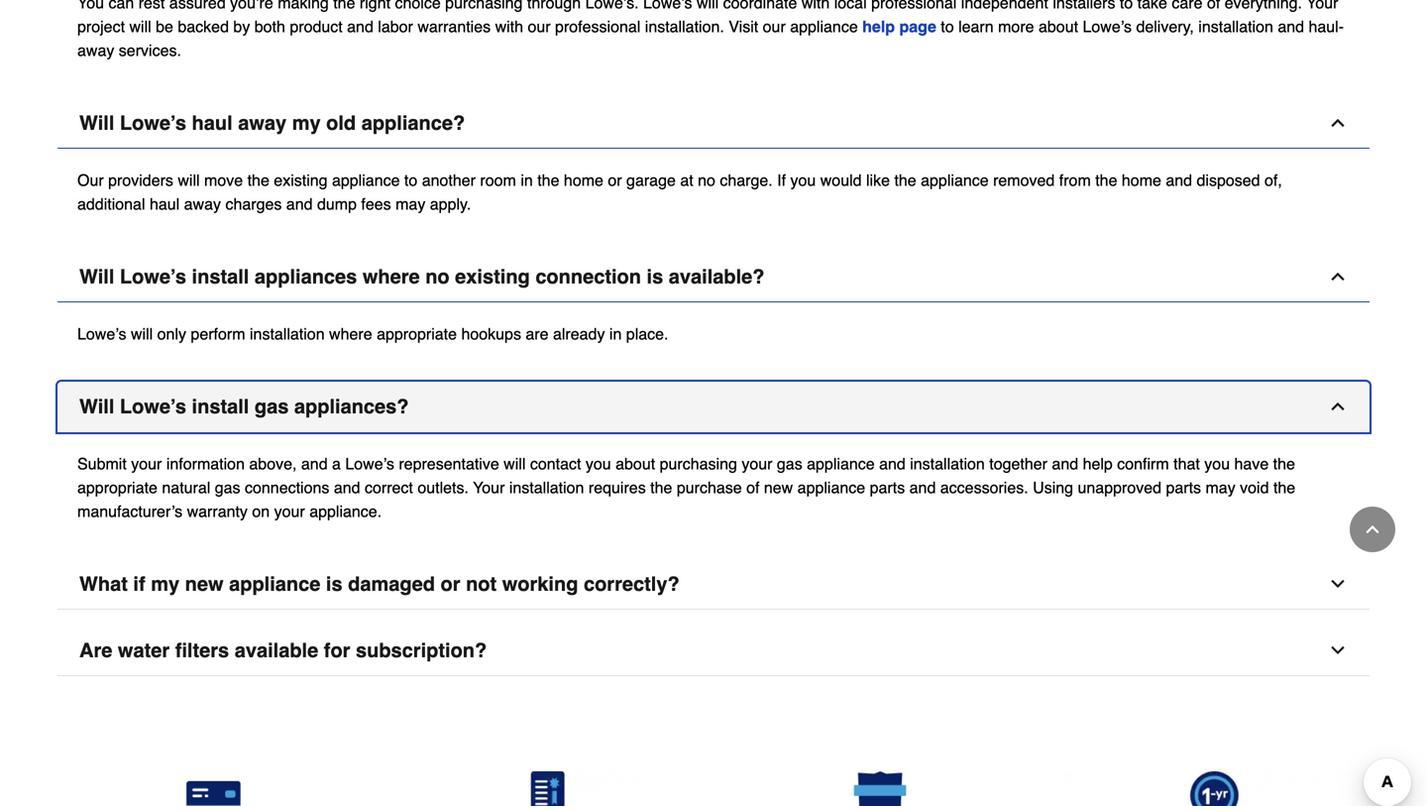 Task type: describe. For each thing, give the bounding box(es) containing it.
appliances?
[[294, 395, 409, 418]]

a dark blue credit card icon. image
[[61, 771, 364, 806]]

submit
[[77, 455, 127, 473]]

will for will lowe's haul away my old appliance?
[[79, 112, 114, 134]]

backed
[[178, 17, 229, 36]]

unapproved
[[1078, 478, 1162, 497]]

you
[[77, 0, 104, 12]]

representative
[[399, 455, 499, 473]]

away inside to learn more about lowe's delivery, installation and haul- away services.
[[77, 41, 114, 60]]

dump
[[317, 195, 357, 213]]

working
[[502, 573, 578, 595]]

no inside "button"
[[426, 265, 450, 288]]

making
[[278, 0, 329, 12]]

2 horizontal spatial your
[[742, 455, 773, 473]]

the right room
[[538, 171, 560, 189]]

additional
[[77, 195, 145, 213]]

you're
[[230, 0, 273, 12]]

2 our from the left
[[763, 17, 786, 36]]

lowe's inside submit your information above, and a lowe's representative will contact you about purchasing your gas appliance and installation together and help confirm that you have the appropriate natural gas connections and correct outlets. your installation requires the purchase of new appliance parts and accessories. using unapproved parts may void the manufacturer's warranty on your appliance.
[[345, 455, 395, 473]]

the right void
[[1274, 478, 1296, 497]]

will lowe's haul away my old appliance? button
[[58, 98, 1370, 149]]

where inside "button"
[[363, 265, 420, 288]]

is inside "button"
[[647, 265, 664, 288]]

lowe's inside "button"
[[120, 265, 186, 288]]

charges
[[226, 195, 282, 213]]

if
[[778, 171, 786, 189]]

appliance?
[[362, 112, 465, 134]]

of inside submit your information above, and a lowe's representative will contact you about purchasing your gas appliance and installation together and help confirm that you have the appropriate natural gas connections and correct outlets. your installation requires the purchase of new appliance parts and accessories. using unapproved parts may void the manufacturer's warranty on your appliance.
[[747, 478, 760, 497]]

purchase
[[677, 478, 742, 497]]

are
[[526, 325, 549, 343]]

warranty
[[187, 502, 248, 521]]

1 our from the left
[[528, 17, 551, 36]]

in for existing
[[610, 325, 622, 343]]

that
[[1174, 455, 1201, 473]]

2 home from the left
[[1122, 171, 1162, 189]]

lowe's inside you can rest assured you're making the right choice purchasing through lowe's. lowe's will coordinate with local professional independent installers to take care of everything. your project will be backed by both product and labor warranties with our professional installation. visit our appliance
[[644, 0, 693, 12]]

the right the from on the top right of the page
[[1096, 171, 1118, 189]]

place.
[[626, 325, 669, 343]]

your inside submit your information above, and a lowe's representative will contact you about purchasing your gas appliance and installation together and help confirm that you have the appropriate natural gas connections and correct outlets. your installation requires the purchase of new appliance parts and accessories. using unapproved parts may void the manufacturer's warranty on your appliance.
[[473, 478, 505, 497]]

right
[[360, 0, 391, 12]]

can
[[109, 0, 134, 12]]

or inside our providers will move the existing appliance to another room in the home or garage at no charge. if you would like the appliance removed from the home and disposed of, additional haul away charges and dump fees may apply.
[[608, 171, 622, 189]]

will down rest
[[129, 17, 151, 36]]

submit your information above, and a lowe's representative will contact you about purchasing your gas appliance and installation together and help confirm that you have the appropriate natural gas connections and correct outlets. your installation requires the purchase of new appliance parts and accessories. using unapproved parts may void the manufacturer's warranty on your appliance.
[[77, 455, 1296, 521]]

have
[[1235, 455, 1269, 473]]

away inside our providers will move the existing appliance to another room in the home or garage at no charge. if you would like the appliance removed from the home and disposed of, additional haul away charges and dump fees may apply.
[[184, 195, 221, 213]]

installers
[[1053, 0, 1116, 12]]

manufacturer's
[[77, 502, 183, 521]]

old
[[326, 112, 356, 134]]

a dark blue background check icon. image
[[396, 771, 698, 806]]

away inside button
[[238, 112, 287, 134]]

coordinate
[[723, 0, 798, 12]]

disposed
[[1197, 171, 1261, 189]]

lowe's.
[[586, 0, 639, 12]]

appliances
[[255, 265, 357, 288]]

about inside to learn more about lowe's delivery, installation and haul- away services.
[[1039, 17, 1079, 36]]

the right like
[[895, 171, 917, 189]]

for
[[324, 639, 350, 662]]

water
[[118, 639, 170, 662]]

choice
[[395, 0, 441, 12]]

1 vertical spatial where
[[329, 325, 372, 343]]

2 horizontal spatial you
[[1205, 455, 1231, 473]]

through
[[527, 0, 581, 12]]

appliance.
[[310, 502, 382, 521]]

damaged
[[348, 573, 435, 595]]

already
[[553, 325, 605, 343]]

requires
[[589, 478, 646, 497]]

install for gas
[[192, 395, 249, 418]]

void
[[1241, 478, 1270, 497]]

0 horizontal spatial my
[[151, 573, 180, 595]]

care
[[1172, 0, 1203, 12]]

like
[[867, 171, 890, 189]]

confirm
[[1118, 455, 1170, 473]]

fees
[[361, 195, 391, 213]]

lowe's up 'providers'
[[120, 112, 186, 134]]

appropriate inside submit your information above, and a lowe's representative will contact you about purchasing your gas appliance and installation together and help confirm that you have the appropriate natural gas connections and correct outlets. your installation requires the purchase of new appliance parts and accessories. using unapproved parts may void the manufacturer's warranty on your appliance.
[[77, 478, 158, 497]]

what if my new appliance is damaged or not working correctly? button
[[58, 559, 1370, 610]]

chevron up image for will lowe's install gas appliances?
[[1329, 397, 1349, 417]]

haul-
[[1309, 17, 1345, 36]]

apply.
[[430, 195, 471, 213]]

the right the have
[[1274, 455, 1296, 473]]

0 vertical spatial help
[[863, 17, 895, 36]]

and inside to learn more about lowe's delivery, installation and haul- away services.
[[1278, 17, 1305, 36]]

more
[[999, 17, 1035, 36]]

1 vertical spatial professional
[[555, 17, 641, 36]]

1 vertical spatial gas
[[777, 455, 803, 473]]

from
[[1060, 171, 1091, 189]]

install for appliances
[[192, 265, 249, 288]]

filters
[[175, 639, 229, 662]]

1 home from the left
[[564, 171, 604, 189]]

lowe's down only
[[120, 395, 186, 418]]

outlets.
[[418, 478, 469, 497]]

0 horizontal spatial gas
[[215, 478, 241, 497]]

new inside submit your information above, and a lowe's representative will contact you about purchasing your gas appliance and installation together and help confirm that you have the appropriate natural gas connections and correct outlets. your installation requires the purchase of new appliance parts and accessories. using unapproved parts may void the manufacturer's warranty on your appliance.
[[764, 478, 793, 497]]

1 horizontal spatial your
[[274, 502, 305, 521]]

what
[[79, 573, 128, 595]]

in for appliance?
[[521, 171, 533, 189]]

not
[[466, 573, 497, 595]]

and inside you can rest assured you're making the right choice purchasing through lowe's. lowe's will coordinate with local professional independent installers to take care of everything. your project will be backed by both product and labor warranties with our professional installation. visit our appliance
[[347, 17, 374, 36]]

local
[[835, 0, 867, 12]]

only
[[157, 325, 186, 343]]

will up 'installation.'
[[697, 0, 719, 12]]

will lowe's install appliances where no existing connection is available?
[[79, 265, 765, 288]]

help inside submit your information above, and a lowe's representative will contact you about purchasing your gas appliance and installation together and help confirm that you have the appropriate natural gas connections and correct outlets. your installation requires the purchase of new appliance parts and accessories. using unapproved parts may void the manufacturer's warranty on your appliance.
[[1083, 455, 1113, 473]]

warranties
[[418, 17, 491, 36]]

garage
[[627, 171, 676, 189]]

perform
[[191, 325, 245, 343]]

lowe's left only
[[77, 325, 126, 343]]

appliance inside you can rest assured you're making the right choice purchasing through lowe's. lowe's will coordinate with local professional independent installers to take care of everything. your project will be backed by both product and labor warranties with our professional installation. visit our appliance
[[790, 17, 858, 36]]

if
[[133, 573, 145, 595]]

the up charges at the top left of page
[[247, 171, 270, 189]]

appliance inside button
[[229, 573, 321, 595]]

contact
[[530, 455, 581, 473]]

a
[[332, 455, 341, 473]]

visit
[[729, 17, 759, 36]]

0 horizontal spatial with
[[495, 17, 524, 36]]

chevron up image
[[1329, 267, 1349, 287]]

to inside our providers will move the existing appliance to another room in the home or garage at no charge. if you would like the appliance removed from the home and disposed of, additional haul away charges and dump fees may apply.
[[404, 171, 418, 189]]



Task type: locate. For each thing, give the bounding box(es) containing it.
0 vertical spatial to
[[1120, 0, 1134, 12]]

charge.
[[720, 171, 773, 189]]

away down project
[[77, 41, 114, 60]]

haul down 'providers'
[[150, 195, 180, 213]]

in left the place.
[[610, 325, 622, 343]]

gas up above,
[[255, 395, 289, 418]]

natural
[[162, 478, 211, 497]]

the left right on the left
[[333, 0, 355, 12]]

using
[[1033, 478, 1074, 497]]

will lowe's install gas appliances?
[[79, 395, 409, 418]]

0 vertical spatial of
[[1208, 0, 1221, 12]]

home right the from on the top right of the page
[[1122, 171, 1162, 189]]

new right if on the left of page
[[185, 573, 224, 595]]

another
[[422, 171, 476, 189]]

installation inside to learn more about lowe's delivery, installation and haul- away services.
[[1199, 17, 1274, 36]]

haul inside button
[[192, 112, 233, 134]]

chevron up image inside scroll to top element
[[1363, 520, 1383, 539]]

1 horizontal spatial of
[[1208, 0, 1221, 12]]

no down apply.
[[426, 265, 450, 288]]

0 vertical spatial purchasing
[[445, 0, 523, 12]]

1 vertical spatial will
[[79, 265, 114, 288]]

0 vertical spatial install
[[192, 265, 249, 288]]

2 vertical spatial gas
[[215, 478, 241, 497]]

lowe's will only perform installation where appropriate hookups are already in place.
[[77, 325, 669, 343]]

your right outlets.
[[473, 478, 505, 497]]

a blue badge icon. image
[[730, 771, 1032, 806]]

appropriate down will lowe's install appliances where no existing connection is available?
[[377, 325, 457, 343]]

0 horizontal spatial home
[[564, 171, 604, 189]]

0 horizontal spatial in
[[521, 171, 533, 189]]

where up lowe's will only perform installation where appropriate hookups are already in place.
[[363, 265, 420, 288]]

2 horizontal spatial away
[[238, 112, 287, 134]]

0 horizontal spatial new
[[185, 573, 224, 595]]

will for will lowe's install gas appliances?
[[79, 395, 114, 418]]

to left take
[[1120, 0, 1134, 12]]

0 vertical spatial will
[[79, 112, 114, 134]]

new right purchase
[[764, 478, 793, 497]]

services.
[[119, 41, 181, 60]]

0 vertical spatial in
[[521, 171, 533, 189]]

your right the submit
[[131, 455, 162, 473]]

1 vertical spatial chevron up image
[[1329, 397, 1349, 417]]

of inside you can rest assured you're making the right choice purchasing through lowe's. lowe's will coordinate with local professional independent installers to take care of everything. your project will be backed by both product and labor warranties with our professional installation. visit our appliance
[[1208, 0, 1221, 12]]

0 horizontal spatial our
[[528, 17, 551, 36]]

0 horizontal spatial may
[[396, 195, 426, 213]]

a blue 1-year labor warranty icon. image
[[1064, 771, 1366, 806]]

1 horizontal spatial parts
[[1167, 478, 1202, 497]]

0 horizontal spatial away
[[77, 41, 114, 60]]

0 horizontal spatial your
[[473, 478, 505, 497]]

room
[[480, 171, 516, 189]]

existing up dump at the top of the page
[[274, 171, 328, 189]]

2 will from the top
[[79, 265, 114, 288]]

or inside button
[[441, 573, 461, 595]]

0 horizontal spatial professional
[[555, 17, 641, 36]]

may right fees
[[396, 195, 426, 213]]

0 vertical spatial gas
[[255, 395, 289, 418]]

correct
[[365, 478, 413, 497]]

your down connections
[[274, 502, 305, 521]]

0 horizontal spatial no
[[426, 265, 450, 288]]

appropriate up manufacturer's
[[77, 478, 158, 497]]

1 horizontal spatial our
[[763, 17, 786, 36]]

no inside our providers will move the existing appliance to another room in the home or garage at no charge. if you would like the appliance removed from the home and disposed of, additional haul away charges and dump fees may apply.
[[698, 171, 716, 189]]

will lowe's install gas appliances? button
[[58, 382, 1370, 432]]

1 vertical spatial about
[[616, 455, 656, 473]]

1 parts from the left
[[870, 478, 905, 497]]

to inside you can rest assured you're making the right choice purchasing through lowe's. lowe's will coordinate with local professional independent installers to take care of everything. your project will be backed by both product and labor warranties with our professional installation. visit our appliance
[[1120, 0, 1134, 12]]

where
[[363, 265, 420, 288], [329, 325, 372, 343]]

what if my new appliance is damaged or not working correctly?
[[79, 573, 680, 595]]

help down local
[[863, 17, 895, 36]]

professional up page
[[872, 0, 957, 12]]

will for will lowe's install appliances where no existing connection is available?
[[79, 265, 114, 288]]

0 vertical spatial with
[[802, 0, 830, 12]]

is left damaged
[[326, 573, 343, 595]]

0 vertical spatial where
[[363, 265, 420, 288]]

chevron up image inside 'will lowe's install gas appliances?' button
[[1329, 397, 1349, 417]]

and
[[347, 17, 374, 36], [1278, 17, 1305, 36], [1166, 171, 1193, 189], [286, 195, 313, 213], [301, 455, 328, 473], [880, 455, 906, 473], [1052, 455, 1079, 473], [334, 478, 360, 497], [910, 478, 936, 497]]

to learn more about lowe's delivery, installation and haul- away services.
[[77, 17, 1345, 60]]

1 vertical spatial appropriate
[[77, 478, 158, 497]]

of,
[[1265, 171, 1283, 189]]

0 horizontal spatial is
[[326, 573, 343, 595]]

1 horizontal spatial my
[[292, 112, 321, 134]]

delivery,
[[1137, 17, 1195, 36]]

providers
[[108, 171, 173, 189]]

in inside our providers will move the existing appliance to another room in the home or garage at no charge. if you would like the appliance removed from the home and disposed of, additional haul away charges and dump fees may apply.
[[521, 171, 533, 189]]

correctly?
[[584, 573, 680, 595]]

our providers will move the existing appliance to another room in the home or garage at no charge. if you would like the appliance removed from the home and disposed of, additional haul away charges and dump fees may apply.
[[77, 171, 1283, 213]]

to
[[1120, 0, 1134, 12], [941, 17, 954, 36], [404, 171, 418, 189]]

information
[[166, 455, 245, 473]]

1 install from the top
[[192, 265, 249, 288]]

your up haul-
[[1307, 0, 1339, 12]]

our
[[528, 17, 551, 36], [763, 17, 786, 36]]

to inside to learn more about lowe's delivery, installation and haul- away services.
[[941, 17, 954, 36]]

0 horizontal spatial about
[[616, 455, 656, 473]]

1 will from the top
[[79, 112, 114, 134]]

0 vertical spatial is
[[647, 265, 664, 288]]

in
[[521, 171, 533, 189], [610, 325, 622, 343]]

2 vertical spatial to
[[404, 171, 418, 189]]

installation.
[[645, 17, 725, 36]]

will left contact
[[504, 455, 526, 473]]

1 horizontal spatial you
[[791, 171, 816, 189]]

1 horizontal spatial home
[[1122, 171, 1162, 189]]

1 vertical spatial of
[[747, 478, 760, 497]]

0 vertical spatial professional
[[872, 0, 957, 12]]

0 horizontal spatial you
[[586, 455, 611, 473]]

connection
[[536, 265, 642, 288]]

1 horizontal spatial may
[[1206, 478, 1236, 497]]

is inside button
[[326, 573, 343, 595]]

available?
[[669, 265, 765, 288]]

away down move at the left
[[184, 195, 221, 213]]

are water filters available for subscription?
[[79, 639, 487, 662]]

appropriate
[[377, 325, 457, 343], [77, 478, 158, 497]]

of right purchase
[[747, 478, 760, 497]]

or left garage
[[608, 171, 622, 189]]

0 horizontal spatial help
[[863, 17, 895, 36]]

1 horizontal spatial is
[[647, 265, 664, 288]]

2 horizontal spatial gas
[[777, 455, 803, 473]]

0 horizontal spatial your
[[131, 455, 162, 473]]

install inside button
[[192, 395, 249, 418]]

1 vertical spatial new
[[185, 573, 224, 595]]

lowe's up 'installation.'
[[644, 0, 693, 12]]

your
[[131, 455, 162, 473], [742, 455, 773, 473], [274, 502, 305, 521]]

1 horizontal spatial help
[[1083, 455, 1113, 473]]

0 vertical spatial existing
[[274, 171, 328, 189]]

the
[[333, 0, 355, 12], [247, 171, 270, 189], [538, 171, 560, 189], [895, 171, 917, 189], [1096, 171, 1118, 189], [1274, 455, 1296, 473], [651, 478, 673, 497], [1274, 478, 1296, 497]]

1 horizontal spatial about
[[1039, 17, 1079, 36]]

1 vertical spatial no
[[426, 265, 450, 288]]

home left garage
[[564, 171, 604, 189]]

gas
[[255, 395, 289, 418], [777, 455, 803, 473], [215, 478, 241, 497]]

lowe's up correct
[[345, 455, 395, 473]]

with left local
[[802, 0, 830, 12]]

to left the another
[[404, 171, 418, 189]]

chevron down image
[[1329, 574, 1349, 594]]

2 parts from the left
[[1167, 478, 1202, 497]]

1 horizontal spatial to
[[941, 17, 954, 36]]

both
[[255, 17, 285, 36]]

accessories.
[[941, 478, 1029, 497]]

you right if
[[791, 171, 816, 189]]

lowe's inside to learn more about lowe's delivery, installation and haul- away services.
[[1083, 17, 1132, 36]]

2 vertical spatial will
[[79, 395, 114, 418]]

removed
[[994, 171, 1055, 189]]

help page
[[863, 17, 937, 36]]

0 horizontal spatial haul
[[150, 195, 180, 213]]

may left void
[[1206, 478, 1236, 497]]

1 vertical spatial with
[[495, 17, 524, 36]]

connections
[[245, 478, 330, 497]]

lowe's up only
[[120, 265, 186, 288]]

hookups
[[462, 325, 522, 343]]

may inside our providers will move the existing appliance to another room in the home or garage at no charge. if you would like the appliance removed from the home and disposed of, additional haul away charges and dump fees may apply.
[[396, 195, 426, 213]]

will inside submit your information above, and a lowe's representative will contact you about purchasing your gas appliance and installation together and help confirm that you have the appropriate natural gas connections and correct outlets. your installation requires the purchase of new appliance parts and accessories. using unapproved parts may void the manufacturer's warranty on your appliance.
[[504, 455, 526, 473]]

labor
[[378, 17, 413, 36]]

or left 'not'
[[441, 573, 461, 595]]

gas inside 'will lowe's install gas appliances?' button
[[255, 395, 289, 418]]

1 vertical spatial may
[[1206, 478, 1236, 497]]

1 vertical spatial my
[[151, 573, 180, 595]]

2 horizontal spatial to
[[1120, 0, 1134, 12]]

1 horizontal spatial or
[[608, 171, 622, 189]]

1 vertical spatial away
[[238, 112, 287, 134]]

will
[[697, 0, 719, 12], [129, 17, 151, 36], [178, 171, 200, 189], [131, 325, 153, 343], [504, 455, 526, 473]]

install inside "button"
[[192, 265, 249, 288]]

parts left the accessories.
[[870, 478, 905, 497]]

together
[[990, 455, 1048, 473]]

2 vertical spatial chevron up image
[[1363, 520, 1383, 539]]

about down installers on the right of page
[[1039, 17, 1079, 36]]

chevron up image for will lowe's haul away my old appliance?
[[1329, 113, 1349, 133]]

2 vertical spatial away
[[184, 195, 221, 213]]

purchasing inside submit your information above, and a lowe's representative will contact you about purchasing your gas appliance and installation together and help confirm that you have the appropriate natural gas connections and correct outlets. your installation requires the purchase of new appliance parts and accessories. using unapproved parts may void the manufacturer's warranty on your appliance.
[[660, 455, 738, 473]]

0 horizontal spatial purchasing
[[445, 0, 523, 12]]

haul
[[192, 112, 233, 134], [150, 195, 180, 213]]

in right room
[[521, 171, 533, 189]]

the inside you can rest assured you're making the right choice purchasing through lowe's. lowe's will coordinate with local professional independent installers to take care of everything. your project will be backed by both product and labor warranties with our professional installation. visit our appliance
[[333, 0, 355, 12]]

installation
[[1199, 17, 1274, 36], [250, 325, 325, 343], [910, 455, 985, 473], [509, 478, 584, 497]]

haul up move at the left
[[192, 112, 233, 134]]

away up move at the left
[[238, 112, 287, 134]]

0 horizontal spatial parts
[[870, 478, 905, 497]]

professional down lowe's.
[[555, 17, 641, 36]]

1 horizontal spatial gas
[[255, 395, 289, 418]]

installation down contact
[[509, 478, 584, 497]]

home
[[564, 171, 604, 189], [1122, 171, 1162, 189]]

new inside what if my new appliance is damaged or not working correctly? button
[[185, 573, 224, 595]]

is up the place.
[[647, 265, 664, 288]]

our down through
[[528, 17, 551, 36]]

0 vertical spatial my
[[292, 112, 321, 134]]

will down additional
[[79, 265, 114, 288]]

new
[[764, 478, 793, 497], [185, 573, 224, 595]]

professional
[[872, 0, 957, 12], [555, 17, 641, 36]]

with
[[802, 0, 830, 12], [495, 17, 524, 36]]

1 horizontal spatial appropriate
[[377, 325, 457, 343]]

1 vertical spatial or
[[441, 573, 461, 595]]

1 horizontal spatial away
[[184, 195, 221, 213]]

your inside you can rest assured you're making the right choice purchasing through lowe's. lowe's will coordinate with local professional independent installers to take care of everything. your project will be backed by both product and labor warranties with our professional installation. visit our appliance
[[1307, 0, 1339, 12]]

everything.
[[1225, 0, 1303, 12]]

2 install from the top
[[192, 395, 249, 418]]

0 horizontal spatial existing
[[274, 171, 328, 189]]

with right warranties at left
[[495, 17, 524, 36]]

3 will from the top
[[79, 395, 114, 418]]

0 vertical spatial chevron up image
[[1329, 113, 1349, 133]]

about inside submit your information above, and a lowe's representative will contact you about purchasing your gas appliance and installation together and help confirm that you have the appropriate natural gas connections and correct outlets. your installation requires the purchase of new appliance parts and accessories. using unapproved parts may void the manufacturer's warranty on your appliance.
[[616, 455, 656, 473]]

your up purchase
[[742, 455, 773, 473]]

no right at
[[698, 171, 716, 189]]

parts down "that"
[[1167, 478, 1202, 497]]

will left move at the left
[[178, 171, 200, 189]]

1 horizontal spatial purchasing
[[660, 455, 738, 473]]

our down coordinate
[[763, 17, 786, 36]]

project
[[77, 17, 125, 36]]

installation down appliances on the left of page
[[250, 325, 325, 343]]

purchasing inside you can rest assured you're making the right choice purchasing through lowe's. lowe's will coordinate with local professional independent installers to take care of everything. your project will be backed by both product and labor warranties with our professional installation. visit our appliance
[[445, 0, 523, 12]]

move
[[204, 171, 243, 189]]

where up appliances?
[[329, 325, 372, 343]]

to left learn
[[941, 17, 954, 36]]

at
[[681, 171, 694, 189]]

1 horizontal spatial in
[[610, 325, 622, 343]]

existing inside our providers will move the existing appliance to another room in the home or garage at no charge. if you would like the appliance removed from the home and disposed of, additional haul away charges and dump fees may apply.
[[274, 171, 328, 189]]

learn
[[959, 17, 994, 36]]

help page link
[[863, 17, 937, 36]]

on
[[252, 502, 270, 521]]

1 horizontal spatial no
[[698, 171, 716, 189]]

would
[[821, 171, 862, 189]]

install up information
[[192, 395, 249, 418]]

0 vertical spatial or
[[608, 171, 622, 189]]

my left old
[[292, 112, 321, 134]]

will up our
[[79, 112, 114, 134]]

chevron up image inside will lowe's haul away my old appliance? button
[[1329, 113, 1349, 133]]

be
[[156, 17, 173, 36]]

will left only
[[131, 325, 153, 343]]

independent
[[962, 0, 1049, 12]]

1 vertical spatial install
[[192, 395, 249, 418]]

you inside our providers will move the existing appliance to another room in the home or garage at no charge. if you would like the appliance removed from the home and disposed of, additional haul away charges and dump fees may apply.
[[791, 171, 816, 189]]

lowe's down installers on the right of page
[[1083, 17, 1132, 36]]

1 vertical spatial haul
[[150, 195, 180, 213]]

1 vertical spatial existing
[[455, 265, 530, 288]]

will up the submit
[[79, 395, 114, 418]]

1 vertical spatial to
[[941, 17, 954, 36]]

existing up hookups
[[455, 265, 530, 288]]

are water filters available for subscription? button
[[58, 626, 1370, 676]]

about
[[1039, 17, 1079, 36], [616, 455, 656, 473]]

0 vertical spatial appropriate
[[377, 325, 457, 343]]

you right "that"
[[1205, 455, 1231, 473]]

may inside submit your information above, and a lowe's representative will contact you about purchasing your gas appliance and installation together and help confirm that you have the appropriate natural gas connections and correct outlets. your installation requires the purchase of new appliance parts and accessories. using unapproved parts may void the manufacturer's warranty on your appliance.
[[1206, 478, 1236, 497]]

gas down 'will lowe's install gas appliances?' button
[[777, 455, 803, 473]]

will inside "button"
[[79, 265, 114, 288]]

purchasing up purchase
[[660, 455, 738, 473]]

of right care
[[1208, 0, 1221, 12]]

is
[[647, 265, 664, 288], [326, 573, 343, 595]]

installation up the accessories.
[[910, 455, 985, 473]]

lowe's
[[644, 0, 693, 12], [1083, 17, 1132, 36], [120, 112, 186, 134], [120, 265, 186, 288], [77, 325, 126, 343], [120, 395, 186, 418], [345, 455, 395, 473]]

0 vertical spatial about
[[1039, 17, 1079, 36]]

or
[[608, 171, 622, 189], [441, 573, 461, 595]]

0 horizontal spatial of
[[747, 478, 760, 497]]

subscription?
[[356, 639, 487, 662]]

page
[[900, 17, 937, 36]]

1 vertical spatial purchasing
[[660, 455, 738, 473]]

0 vertical spatial haul
[[192, 112, 233, 134]]

scroll to top element
[[1350, 507, 1396, 552]]

gas up warranty
[[215, 478, 241, 497]]

above,
[[249, 455, 297, 473]]

you up requires on the bottom of the page
[[586, 455, 611, 473]]

0 vertical spatial your
[[1307, 0, 1339, 12]]

product
[[290, 17, 343, 36]]

haul inside our providers will move the existing appliance to another room in the home or garage at no charge. if you would like the appliance removed from the home and disposed of, additional haul away charges and dump fees may apply.
[[150, 195, 180, 213]]

install
[[192, 265, 249, 288], [192, 395, 249, 418]]

0 horizontal spatial to
[[404, 171, 418, 189]]

about up requires on the bottom of the page
[[616, 455, 656, 473]]

existing inside "button"
[[455, 265, 530, 288]]

0 vertical spatial no
[[698, 171, 716, 189]]

my right if on the left of page
[[151, 573, 180, 595]]

0 vertical spatial away
[[77, 41, 114, 60]]

will lowe's haul away my old appliance?
[[79, 112, 465, 134]]

assured
[[169, 0, 226, 12]]

install up 'perform'
[[192, 265, 249, 288]]

help up unapproved
[[1083, 455, 1113, 473]]

chevron up image
[[1329, 113, 1349, 133], [1329, 397, 1349, 417], [1363, 520, 1383, 539]]

will inside our providers will move the existing appliance to another room in the home or garage at no charge. if you would like the appliance removed from the home and disposed of, additional haul away charges and dump fees may apply.
[[178, 171, 200, 189]]

will
[[79, 112, 114, 134], [79, 265, 114, 288], [79, 395, 114, 418]]

1 horizontal spatial with
[[802, 0, 830, 12]]

no
[[698, 171, 716, 189], [426, 265, 450, 288]]

0 horizontal spatial appropriate
[[77, 478, 158, 497]]

1 horizontal spatial new
[[764, 478, 793, 497]]

0 vertical spatial new
[[764, 478, 793, 497]]

rest
[[139, 0, 165, 12]]

purchasing up warranties at left
[[445, 0, 523, 12]]

1 vertical spatial your
[[473, 478, 505, 497]]

chevron down image
[[1329, 641, 1349, 660]]

are
[[79, 639, 112, 662]]

1 vertical spatial is
[[326, 573, 343, 595]]

1 horizontal spatial haul
[[192, 112, 233, 134]]

help
[[863, 17, 895, 36], [1083, 455, 1113, 473]]

1 horizontal spatial professional
[[872, 0, 957, 12]]

you can rest assured you're making the right choice purchasing through lowe's. lowe's will coordinate with local professional independent installers to take care of everything. your project will be backed by both product and labor warranties with our professional installation. visit our appliance
[[77, 0, 1339, 36]]

installation down everything.
[[1199, 17, 1274, 36]]

the right requires on the bottom of the page
[[651, 478, 673, 497]]



Task type: vqa. For each thing, say whether or not it's contained in the screenshot.
City text field
no



